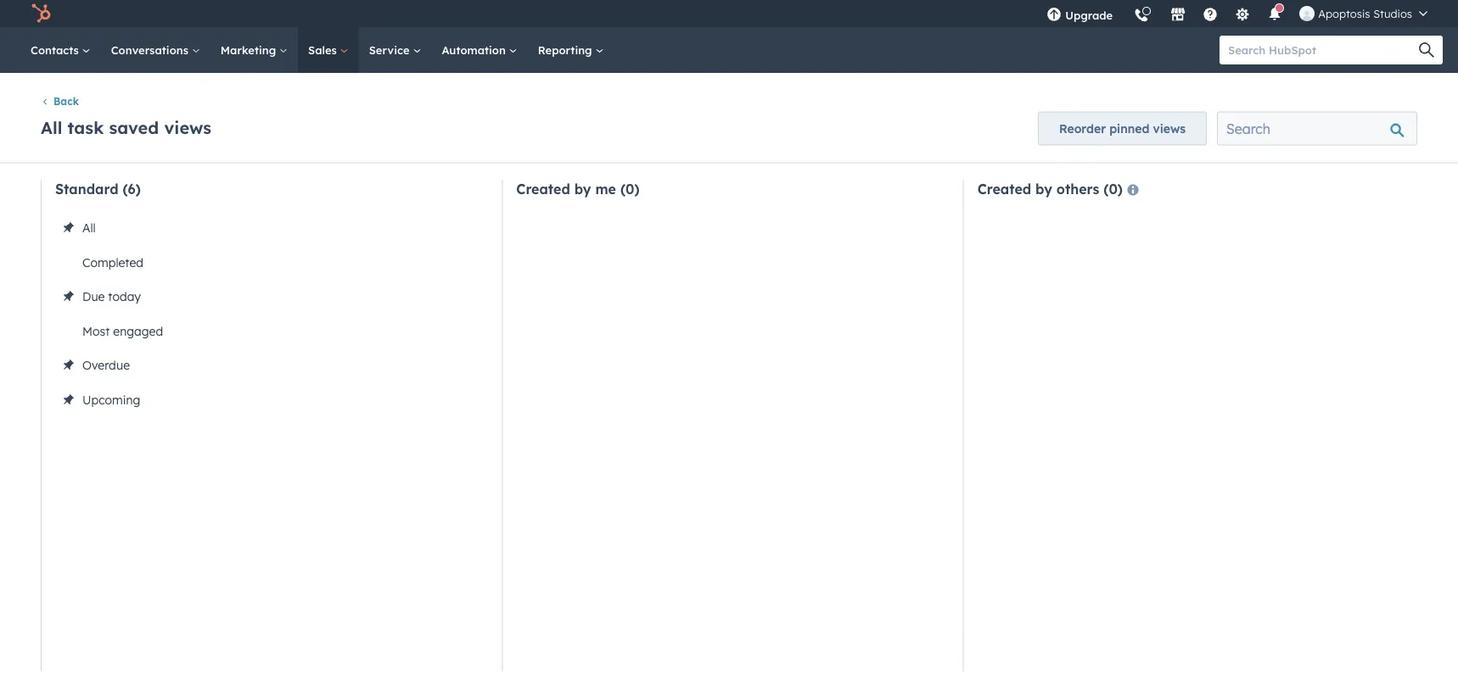 Task type: locate. For each thing, give the bounding box(es) containing it.
all down standard
[[82, 221, 96, 235]]

views right pinned
[[1153, 121, 1186, 136]]

(0) right me at the left of page
[[620, 180, 640, 197]]

all down back button at top left
[[41, 117, 62, 138]]

(0) right others
[[1104, 180, 1123, 197]]

created left me at the left of page
[[516, 180, 570, 197]]

1 vertical spatial all
[[82, 221, 96, 235]]

by for me
[[574, 180, 591, 197]]

1 by from the left
[[574, 180, 591, 197]]

0 horizontal spatial views
[[164, 117, 211, 138]]

0 horizontal spatial by
[[574, 180, 591, 197]]

sales link
[[298, 27, 359, 73]]

all inside banner
[[41, 117, 62, 138]]

search image
[[1419, 42, 1435, 58]]

standard
[[55, 180, 118, 197]]

marketplaces button
[[1161, 0, 1196, 27]]

marketing link
[[210, 27, 298, 73]]

created
[[516, 180, 570, 197], [978, 180, 1032, 197]]

task
[[68, 117, 104, 138]]

all button
[[45, 211, 482, 245]]

1 created from the left
[[516, 180, 570, 197]]

others
[[1057, 180, 1100, 197]]

back
[[53, 95, 79, 108]]

(6)
[[123, 180, 141, 197]]

calling icon button
[[1128, 2, 1156, 27]]

views
[[164, 117, 211, 138], [1153, 121, 1186, 136]]

studios
[[1374, 6, 1413, 20]]

pinned
[[1110, 121, 1150, 136]]

all for all task saved views
[[41, 117, 62, 138]]

menu
[[1037, 0, 1438, 34]]

most
[[82, 324, 110, 339]]

due today button
[[45, 280, 482, 314]]

2 (0) from the left
[[1104, 180, 1123, 197]]

reporting link
[[528, 27, 614, 73]]

1 (0) from the left
[[620, 180, 640, 197]]

conversations link
[[101, 27, 210, 73]]

0 horizontal spatial all
[[41, 117, 62, 138]]

by left me at the left of page
[[574, 180, 591, 197]]

reorder
[[1059, 121, 1106, 136]]

created left others
[[978, 180, 1032, 197]]

saved
[[109, 117, 159, 138]]

0 horizontal spatial (0)
[[620, 180, 640, 197]]

2 by from the left
[[1036, 180, 1053, 197]]

all
[[41, 117, 62, 138], [82, 221, 96, 235]]

0 vertical spatial all
[[41, 117, 62, 138]]

service
[[369, 43, 413, 57]]

notifications image
[[1268, 8, 1283, 23]]

upcoming
[[82, 392, 140, 407]]

hubspot link
[[20, 3, 64, 24]]

service link
[[359, 27, 432, 73]]

help button
[[1196, 0, 1225, 27]]

completed
[[82, 255, 143, 270]]

0 horizontal spatial created
[[516, 180, 570, 197]]

automation
[[442, 43, 509, 57]]

created by me (0)
[[516, 180, 640, 197]]

2 created from the left
[[978, 180, 1032, 197]]

by
[[574, 180, 591, 197], [1036, 180, 1053, 197]]

1 horizontal spatial all
[[82, 221, 96, 235]]

settings image
[[1235, 8, 1251, 23]]

all inside 'button'
[[82, 221, 96, 235]]

(0) for created by others (0)
[[1104, 180, 1123, 197]]

1 horizontal spatial views
[[1153, 121, 1186, 136]]

(0)
[[620, 180, 640, 197], [1104, 180, 1123, 197]]

1 horizontal spatial created
[[978, 180, 1032, 197]]

1 horizontal spatial by
[[1036, 180, 1053, 197]]

1 horizontal spatial (0)
[[1104, 180, 1123, 197]]

views right saved
[[164, 117, 211, 138]]

by left others
[[1036, 180, 1053, 197]]



Task type: describe. For each thing, give the bounding box(es) containing it.
Search search field
[[1217, 111, 1418, 145]]

most engaged
[[82, 324, 163, 339]]

(0) for created by me (0)
[[620, 180, 640, 197]]

apoptosis
[[1319, 6, 1371, 20]]

overdue
[[82, 358, 130, 373]]

all for all
[[82, 221, 96, 235]]

created by others (0)
[[978, 180, 1123, 197]]

notifications button
[[1261, 0, 1290, 27]]

conversations
[[111, 43, 192, 57]]

Search HubSpot search field
[[1220, 36, 1428, 65]]

marketing
[[221, 43, 279, 57]]

created for created by others (0)
[[978, 180, 1032, 197]]

tara schultz image
[[1300, 6, 1315, 21]]

calling icon image
[[1134, 8, 1150, 24]]

reorder pinned views
[[1059, 121, 1186, 136]]

search button
[[1411, 36, 1443, 65]]

all task saved views
[[41, 117, 211, 138]]

due
[[82, 289, 105, 304]]

upgrade image
[[1047, 8, 1062, 23]]

completed button
[[45, 245, 482, 280]]

reporting
[[538, 43, 595, 57]]

apoptosis studios
[[1319, 6, 1413, 20]]

back button
[[41, 91, 79, 111]]

sales
[[308, 43, 340, 57]]

upgrade
[[1065, 8, 1113, 22]]

reorder pinned views link
[[1038, 111, 1207, 145]]

me
[[595, 180, 616, 197]]

apoptosis studios button
[[1290, 0, 1438, 27]]

menu containing apoptosis studios
[[1037, 0, 1438, 34]]

due today
[[82, 289, 141, 304]]

today
[[108, 289, 141, 304]]

overdue button
[[45, 348, 482, 383]]

hubspot image
[[31, 3, 51, 24]]

contacts
[[31, 43, 82, 57]]

all task saved views banner
[[41, 106, 1418, 145]]

upcoming button
[[45, 383, 482, 417]]

created for created by me (0)
[[516, 180, 570, 197]]

standard (6)
[[55, 180, 141, 197]]

contacts link
[[20, 27, 101, 73]]

marketplaces image
[[1171, 8, 1186, 23]]

engaged
[[113, 324, 163, 339]]

help image
[[1203, 8, 1218, 23]]

settings link
[[1225, 0, 1261, 27]]

most engaged button
[[45, 314, 482, 348]]

automation link
[[432, 27, 528, 73]]

by for others
[[1036, 180, 1053, 197]]



Task type: vqa. For each thing, say whether or not it's contained in the screenshot.
User Guides element
no



